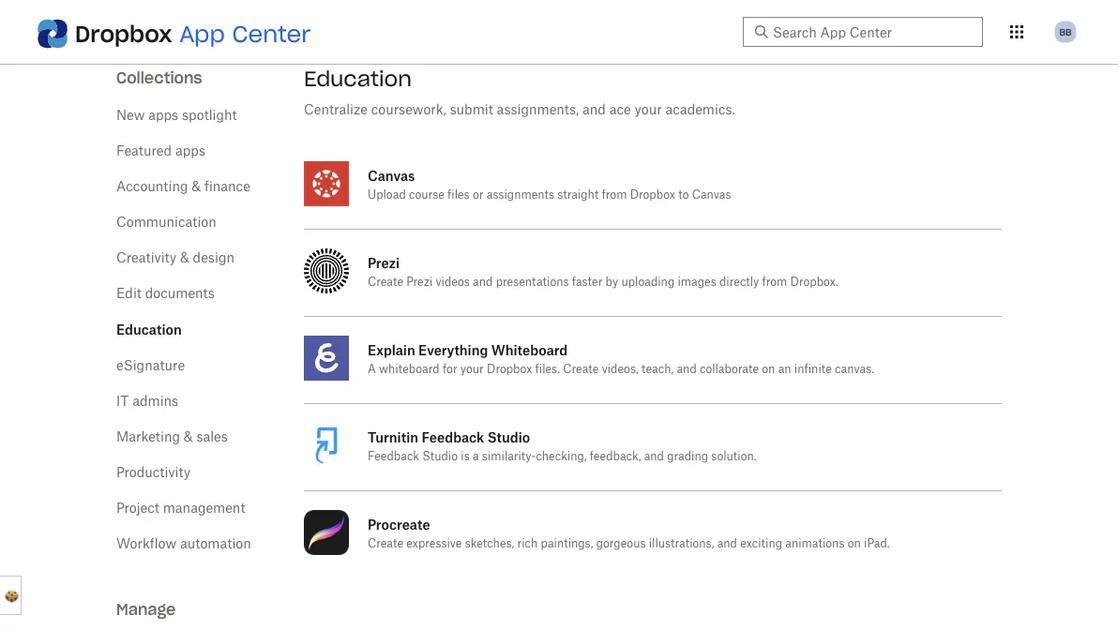 Task type: locate. For each thing, give the bounding box(es) containing it.
from
[[602, 190, 627, 201], [763, 277, 788, 288]]

2 vertical spatial dropbox
[[487, 364, 532, 375]]

from right directly
[[763, 277, 788, 288]]

education
[[304, 66, 412, 92], [116, 321, 182, 337]]

2 horizontal spatial dropbox
[[630, 190, 676, 201]]

centralize coursework, submit assignments, and ace your academics.
[[304, 103, 736, 116]]

rich
[[518, 539, 538, 550]]

and right teach,
[[677, 364, 697, 375]]

create
[[368, 277, 404, 288], [563, 364, 599, 375], [368, 539, 404, 550]]

0 vertical spatial canvas
[[368, 168, 415, 183]]

0 horizontal spatial from
[[602, 190, 627, 201]]

1 horizontal spatial studio
[[488, 429, 530, 445]]

2 vertical spatial &
[[184, 431, 193, 444]]

0 horizontal spatial feedback
[[368, 451, 420, 463]]

images
[[678, 277, 717, 288]]

create inside procreate create expressive sketches, rich paintings, gorgeous illustrations, and exciting animations on ipad.
[[368, 539, 404, 550]]

on inside the explain everything whiteboard a whiteboard for your dropbox files. create videos, teach, and collaborate on an infinite canvas.
[[762, 364, 776, 375]]

Search App Center text field
[[773, 22, 972, 42]]

dropbox
[[75, 19, 172, 48], [630, 190, 676, 201], [487, 364, 532, 375]]

featured apps link
[[116, 145, 205, 158]]

& left finance in the left top of the page
[[192, 180, 201, 193]]

0 vertical spatial apps
[[148, 109, 178, 122]]

0 horizontal spatial dropbox
[[75, 19, 172, 48]]

videos,
[[602, 364, 639, 375]]

and right videos
[[473, 277, 493, 288]]

your for submit
[[635, 103, 662, 116]]

prezi down upload
[[368, 255, 400, 271]]

0 vertical spatial your
[[635, 103, 662, 116]]

files
[[448, 190, 470, 201]]

project management
[[116, 502, 245, 515]]

1 vertical spatial prezi
[[407, 277, 433, 288]]

and left grading
[[645, 451, 664, 463]]

studio left the "is"
[[423, 451, 458, 463]]

1 vertical spatial education
[[116, 321, 182, 337]]

accounting
[[116, 180, 188, 193]]

create for prezi
[[368, 277, 404, 288]]

center
[[232, 19, 311, 48]]

create right files.
[[563, 364, 599, 375]]

accounting & finance
[[116, 180, 250, 193]]

create down procreate in the bottom left of the page
[[368, 539, 404, 550]]

and inside turnitin feedback studio feedback studio is a similarity-checking, feedback, and grading solution.
[[645, 451, 664, 463]]

marketing & sales
[[116, 431, 228, 444]]

1 vertical spatial &
[[180, 252, 189, 265]]

education up the centralize
[[304, 66, 412, 92]]

1 vertical spatial apps
[[175, 145, 205, 158]]

it
[[116, 395, 129, 408]]

marketing
[[116, 431, 180, 444]]

paintings,
[[541, 539, 594, 550]]

edit
[[116, 287, 142, 300]]

canvas up upload
[[368, 168, 415, 183]]

1 horizontal spatial your
[[635, 103, 662, 116]]

1 vertical spatial your
[[461, 364, 484, 375]]

collections
[[116, 68, 202, 87]]

create left videos
[[368, 277, 404, 288]]

1 horizontal spatial from
[[763, 277, 788, 288]]

1 horizontal spatial feedback
[[422, 429, 485, 445]]

whiteboard
[[379, 364, 440, 375]]

on left an
[[762, 364, 776, 375]]

apps
[[148, 109, 178, 122], [175, 145, 205, 158]]

sales
[[197, 431, 228, 444]]

0 horizontal spatial on
[[762, 364, 776, 375]]

creativity & design
[[116, 252, 235, 265]]

create inside prezi create prezi videos and presentations faster by uploading images directly from dropbox.
[[368, 277, 404, 288]]

0 vertical spatial education
[[304, 66, 412, 92]]

0 vertical spatial create
[[368, 277, 404, 288]]

an
[[779, 364, 792, 375]]

marketing & sales link
[[116, 431, 228, 444]]

1 horizontal spatial dropbox
[[487, 364, 532, 375]]

0 vertical spatial dropbox
[[75, 19, 172, 48]]

canvas right to
[[692, 190, 732, 201]]

dropbox app center
[[75, 19, 311, 48]]

your for whiteboard
[[461, 364, 484, 375]]

your right for
[[461, 364, 484, 375]]

on left ipad.
[[848, 539, 861, 550]]

expressive
[[407, 539, 462, 550]]

canvas
[[368, 168, 415, 183], [692, 190, 732, 201]]

studio up similarity-
[[488, 429, 530, 445]]

& left the "sales" on the left bottom
[[184, 431, 193, 444]]

0 vertical spatial studio
[[488, 429, 530, 445]]

apps up accounting & finance link on the top left
[[175, 145, 205, 158]]

dropbox down whiteboard
[[487, 364, 532, 375]]

dropbox left to
[[630, 190, 676, 201]]

new apps spotlight link
[[116, 109, 237, 122]]

0 vertical spatial feedback
[[422, 429, 485, 445]]

on inside procreate create expressive sketches, rich paintings, gorgeous illustrations, and exciting animations on ipad.
[[848, 539, 861, 550]]

prezi left videos
[[407, 277, 433, 288]]

ipad.
[[865, 539, 890, 550]]

illustrations,
[[649, 539, 715, 550]]

project management link
[[116, 502, 245, 515]]

your inside the explain everything whiteboard a whiteboard for your dropbox files. create videos, teach, and collaborate on an infinite canvas.
[[461, 364, 484, 375]]

studio
[[488, 429, 530, 445], [423, 451, 458, 463]]

dropbox up collections
[[75, 19, 172, 48]]

manage
[[116, 600, 176, 619]]

& for sales
[[184, 431, 193, 444]]

app
[[179, 19, 225, 48]]

your right ace
[[635, 103, 662, 116]]

a
[[368, 364, 376, 375]]

1 vertical spatial dropbox
[[630, 190, 676, 201]]

1 vertical spatial on
[[848, 539, 861, 550]]

0 vertical spatial on
[[762, 364, 776, 375]]

2 vertical spatial create
[[368, 539, 404, 550]]

apps right new
[[148, 109, 178, 122]]

checking,
[[536, 451, 587, 463]]

0 horizontal spatial prezi
[[368, 255, 400, 271]]

edit documents link
[[116, 287, 215, 300]]

feedback up the "is"
[[422, 429, 485, 445]]

edit documents
[[116, 287, 215, 300]]

1 vertical spatial canvas
[[692, 190, 732, 201]]

on
[[762, 364, 776, 375], [848, 539, 861, 550]]

feedback down "turnitin"
[[368, 451, 420, 463]]

1 vertical spatial studio
[[423, 451, 458, 463]]

create inside the explain everything whiteboard a whiteboard for your dropbox files. create videos, teach, and collaborate on an infinite canvas.
[[563, 364, 599, 375]]

prezi
[[368, 255, 400, 271], [407, 277, 433, 288]]

spotlight
[[182, 109, 237, 122]]

workflow
[[116, 538, 177, 551]]

1 horizontal spatial canvas
[[692, 190, 732, 201]]

and inside procreate create expressive sketches, rich paintings, gorgeous illustrations, and exciting animations on ipad.
[[718, 539, 738, 550]]

and left the exciting
[[718, 539, 738, 550]]

coursework,
[[371, 103, 447, 116]]

submit
[[450, 103, 494, 116]]

0 vertical spatial &
[[192, 180, 201, 193]]

education up esignature link
[[116, 321, 182, 337]]

feedback,
[[590, 451, 641, 463]]

1 vertical spatial create
[[563, 364, 599, 375]]

& left design
[[180, 252, 189, 265]]

from right straight
[[602, 190, 627, 201]]

feedback
[[422, 429, 485, 445], [368, 451, 420, 463]]

0 vertical spatial from
[[602, 190, 627, 201]]

faster
[[572, 277, 603, 288]]

&
[[192, 180, 201, 193], [180, 252, 189, 265], [184, 431, 193, 444]]

dropbox.
[[791, 277, 839, 288]]

1 vertical spatial from
[[763, 277, 788, 288]]

and
[[583, 103, 606, 116], [473, 277, 493, 288], [677, 364, 697, 375], [645, 451, 664, 463], [718, 539, 738, 550]]

infinite
[[795, 364, 832, 375]]

procreate
[[368, 517, 430, 533]]

0 horizontal spatial studio
[[423, 451, 458, 463]]

1 horizontal spatial on
[[848, 539, 861, 550]]

0 horizontal spatial your
[[461, 364, 484, 375]]

and inside the explain everything whiteboard a whiteboard for your dropbox files. create videos, teach, and collaborate on an infinite canvas.
[[677, 364, 697, 375]]

presentations
[[496, 277, 569, 288]]



Task type: describe. For each thing, give the bounding box(es) containing it.
animations
[[786, 539, 845, 550]]

dropbox inside canvas upload course files or assignments straight from dropbox to canvas
[[630, 190, 676, 201]]

documents
[[145, 287, 215, 300]]

prezi create prezi videos and presentations faster by uploading images directly from dropbox.
[[368, 255, 839, 288]]

0 vertical spatial prezi
[[368, 255, 400, 271]]

grading
[[668, 451, 709, 463]]

exciting
[[741, 539, 783, 550]]

gorgeous
[[597, 539, 646, 550]]

a
[[473, 451, 479, 463]]

straight
[[558, 190, 599, 201]]

workflow automation
[[116, 538, 251, 551]]

it admins
[[116, 395, 178, 408]]

to
[[679, 190, 689, 201]]

uploading
[[622, 277, 675, 288]]

create for procreate
[[368, 539, 404, 550]]

project
[[116, 502, 159, 515]]

upload
[[368, 190, 406, 201]]

bb button
[[1051, 17, 1081, 47]]

& for design
[[180, 252, 189, 265]]

new apps spotlight
[[116, 109, 237, 122]]

dropbox inside the explain everything whiteboard a whiteboard for your dropbox files. create videos, teach, and collaborate on an infinite canvas.
[[487, 364, 532, 375]]

and left ace
[[583, 103, 606, 116]]

teach,
[[642, 364, 674, 375]]

creativity & design link
[[116, 252, 235, 265]]

procreate create expressive sketches, rich paintings, gorgeous illustrations, and exciting animations on ipad.
[[368, 517, 890, 550]]

communication
[[116, 216, 217, 229]]

for
[[443, 364, 458, 375]]

similarity-
[[482, 451, 536, 463]]

from inside prezi create prezi videos and presentations faster by uploading images directly from dropbox.
[[763, 277, 788, 288]]

ace
[[610, 103, 631, 116]]

by
[[606, 277, 619, 288]]

is
[[461, 451, 470, 463]]

collaborate
[[700, 364, 759, 375]]

design
[[193, 252, 235, 265]]

workflow automation link
[[116, 538, 251, 551]]

explain
[[368, 342, 416, 358]]

1 horizontal spatial education
[[304, 66, 412, 92]]

education link
[[116, 321, 182, 337]]

assignments,
[[497, 103, 579, 116]]

esignature
[[116, 359, 185, 373]]

from inside canvas upload course files or assignments straight from dropbox to canvas
[[602, 190, 627, 201]]

academics.
[[666, 103, 736, 116]]

featured
[[116, 145, 172, 158]]

sketches,
[[465, 539, 515, 550]]

assignments
[[487, 190, 555, 201]]

featured apps
[[116, 145, 205, 158]]

0 horizontal spatial education
[[116, 321, 182, 337]]

1 vertical spatial feedback
[[368, 451, 420, 463]]

management
[[163, 502, 245, 515]]

admins
[[133, 395, 178, 408]]

productivity link
[[116, 466, 191, 480]]

canvas.
[[835, 364, 875, 375]]

turnitin
[[368, 429, 419, 445]]

files.
[[536, 364, 560, 375]]

apps for new
[[148, 109, 178, 122]]

centralize
[[304, 103, 368, 116]]

finance
[[205, 180, 250, 193]]

whiteboard
[[492, 342, 568, 358]]

accounting & finance link
[[116, 180, 250, 193]]

communication link
[[116, 216, 217, 229]]

everything
[[419, 342, 488, 358]]

bb
[[1060, 26, 1072, 38]]

apps for featured
[[175, 145, 205, 158]]

course
[[409, 190, 445, 201]]

it admins link
[[116, 395, 178, 408]]

and inside prezi create prezi videos and presentations faster by uploading images directly from dropbox.
[[473, 277, 493, 288]]

0 horizontal spatial canvas
[[368, 168, 415, 183]]

creativity
[[116, 252, 177, 265]]

1 horizontal spatial prezi
[[407, 277, 433, 288]]

directly
[[720, 277, 760, 288]]

solution.
[[712, 451, 757, 463]]

turnitin feedback studio feedback studio is a similarity-checking, feedback, and grading solution.
[[368, 429, 757, 463]]

canvas upload course files or assignments straight from dropbox to canvas
[[368, 168, 732, 201]]

or
[[473, 190, 484, 201]]

productivity
[[116, 466, 191, 480]]

& for finance
[[192, 180, 201, 193]]

videos
[[436, 277, 470, 288]]

automation
[[180, 538, 251, 551]]

explain everything whiteboard a whiteboard for your dropbox files. create videos, teach, and collaborate on an infinite canvas.
[[368, 342, 875, 375]]

esignature link
[[116, 359, 185, 373]]

new
[[116, 109, 145, 122]]



Task type: vqa. For each thing, say whether or not it's contained in the screenshot.


